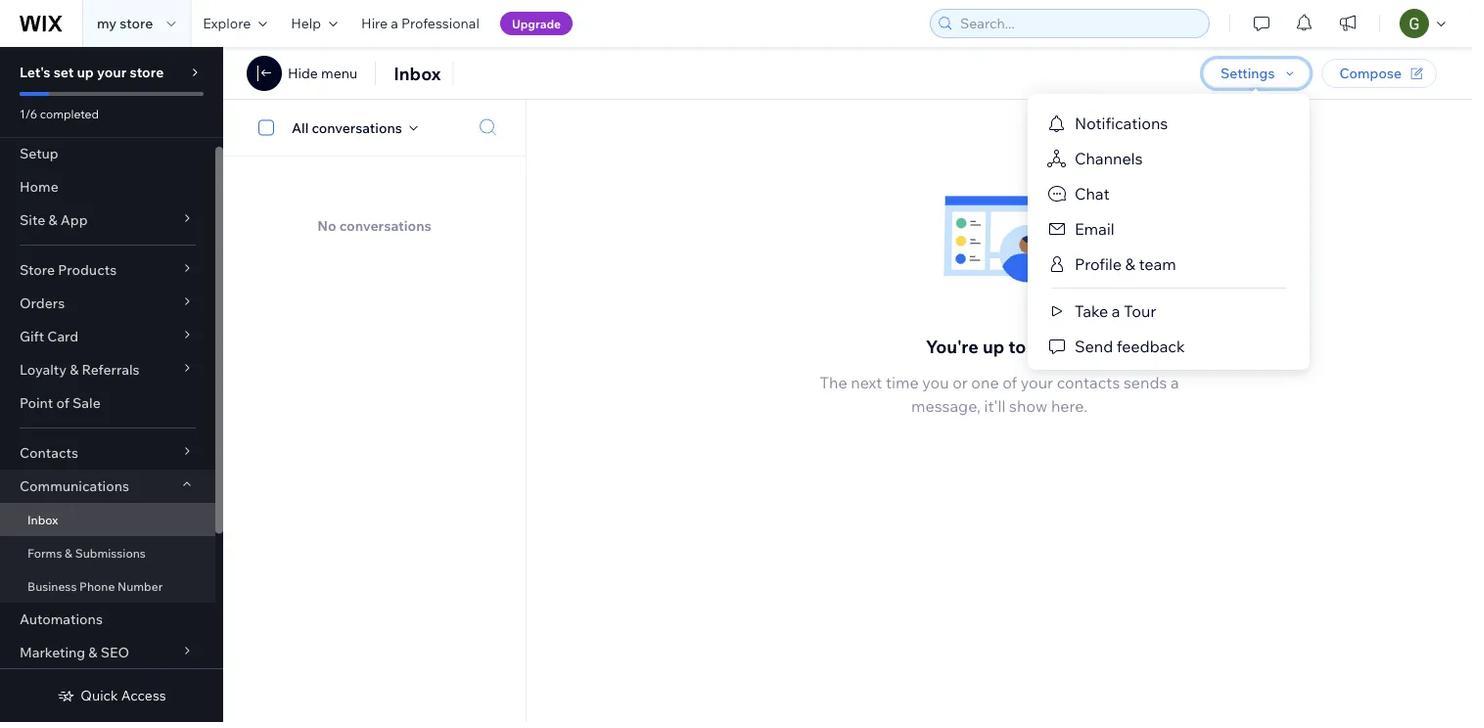 Task type: describe. For each thing, give the bounding box(es) containing it.
access
[[121, 688, 166, 705]]

one
[[972, 373, 1000, 392]]

& for profile
[[1126, 255, 1136, 274]]

take a tour
[[1075, 302, 1157, 321]]

home link
[[0, 170, 215, 204]]

show
[[1010, 396, 1048, 416]]

home
[[20, 178, 59, 195]]

sidebar element
[[0, 47, 223, 723]]

site & app button
[[0, 204, 215, 237]]

number
[[118, 579, 163, 594]]

site & app
[[20, 212, 88, 229]]

of inside sidebar element
[[56, 395, 69, 412]]

business phone number
[[27, 579, 163, 594]]

team
[[1140, 255, 1177, 274]]

inbox inside sidebar element
[[27, 513, 58, 527]]

you're up to date!
[[926, 336, 1074, 358]]

help
[[291, 15, 321, 32]]

orders
[[20, 295, 65, 312]]

1/6
[[20, 106, 37, 121]]

take
[[1075, 302, 1109, 321]]

explore
[[203, 15, 251, 32]]

message,
[[912, 396, 981, 416]]

store products
[[20, 261, 117, 279]]

set
[[54, 64, 74, 81]]

seo
[[101, 644, 129, 662]]

hire a professional
[[361, 15, 480, 32]]

& for marketing
[[88, 644, 97, 662]]

sale
[[72, 395, 101, 412]]

profile & team
[[1075, 255, 1177, 274]]

Search... field
[[955, 10, 1204, 37]]

compose
[[1340, 65, 1402, 82]]

to
[[1009, 336, 1027, 358]]

channels button
[[1028, 141, 1310, 176]]

products
[[58, 261, 117, 279]]

forms & submissions
[[27, 546, 146, 561]]

forms & submissions link
[[0, 537, 215, 570]]

completed
[[40, 106, 99, 121]]

quick
[[81, 688, 118, 705]]

setup link
[[0, 137, 215, 170]]

profile & team button
[[1028, 247, 1310, 282]]

it'll
[[985, 396, 1006, 416]]

the
[[820, 373, 848, 392]]

the next time you or one of your contacts sends a message, it'll show here.
[[820, 373, 1180, 416]]

feedback
[[1117, 337, 1186, 356]]

notifications
[[1075, 114, 1169, 133]]

time
[[886, 373, 919, 392]]

orders button
[[0, 287, 215, 320]]

business phone number link
[[0, 570, 215, 603]]

no
[[317, 217, 336, 234]]

of inside the 'the next time you or one of your contacts sends a message, it'll show here.'
[[1003, 373, 1018, 392]]

loyalty & referrals
[[20, 361, 140, 379]]

automations
[[20, 611, 103, 628]]

my
[[97, 15, 117, 32]]

card
[[47, 328, 79, 345]]

& for forms
[[65, 546, 72, 561]]

contacts button
[[0, 437, 215, 470]]

gift
[[20, 328, 44, 345]]

next
[[851, 373, 883, 392]]

quick access
[[81, 688, 166, 705]]

store inside sidebar element
[[130, 64, 164, 81]]

loyalty & referrals button
[[0, 354, 215, 387]]

you
[[923, 373, 950, 392]]

1 vertical spatial up
[[983, 336, 1005, 358]]

settings
[[1221, 65, 1276, 82]]

menu
[[321, 65, 358, 82]]

gift card button
[[0, 320, 215, 354]]

hide menu button down help
[[247, 56, 358, 91]]

marketing
[[20, 644, 85, 662]]



Task type: vqa. For each thing, say whether or not it's contained in the screenshot.
I'M A Product
no



Task type: locate. For each thing, give the bounding box(es) containing it.
notifications button
[[1028, 106, 1310, 141]]

compose button
[[1323, 59, 1438, 88]]

your inside the 'the next time you or one of your contacts sends a message, it'll show here.'
[[1021, 373, 1054, 392]]

conversations for all conversations
[[312, 119, 402, 136]]

0 horizontal spatial of
[[56, 395, 69, 412]]

submissions
[[75, 546, 146, 561]]

send
[[1075, 337, 1114, 356]]

of left sale
[[56, 395, 69, 412]]

upgrade button
[[500, 12, 573, 35]]

1 vertical spatial store
[[130, 64, 164, 81]]

2 vertical spatial a
[[1171, 373, 1180, 392]]

gift card
[[20, 328, 79, 345]]

inbox up "forms"
[[27, 513, 58, 527]]

referrals
[[82, 361, 140, 379]]

business
[[27, 579, 77, 594]]

1 horizontal spatial of
[[1003, 373, 1018, 392]]

forms
[[27, 546, 62, 561]]

up right "set" on the top left
[[77, 64, 94, 81]]

professional
[[402, 15, 480, 32]]

email
[[1075, 219, 1115, 239]]

chat button
[[1028, 176, 1310, 212]]

conversations
[[312, 119, 402, 136], [340, 217, 432, 234]]

hide
[[288, 65, 318, 82]]

& left "team"
[[1126, 255, 1136, 274]]

0 horizontal spatial inbox
[[27, 513, 58, 527]]

1/6 completed
[[20, 106, 99, 121]]

contacts
[[20, 445, 78, 462]]

of
[[1003, 373, 1018, 392], [56, 395, 69, 412]]

0 horizontal spatial your
[[97, 64, 127, 81]]

0 horizontal spatial a
[[391, 15, 398, 32]]

let's
[[20, 64, 51, 81]]

contacts
[[1057, 373, 1121, 392]]

1 vertical spatial a
[[1112, 302, 1121, 321]]

site
[[20, 212, 45, 229]]

no conversations
[[317, 217, 432, 234]]

store
[[20, 261, 55, 279]]

1 horizontal spatial a
[[1112, 302, 1121, 321]]

a inside the 'the next time you or one of your contacts sends a message, it'll show here.'
[[1171, 373, 1180, 392]]

& for site
[[48, 212, 57, 229]]

a right sends
[[1171, 373, 1180, 392]]

let's set up your store
[[20, 64, 164, 81]]

quick access button
[[57, 688, 166, 705]]

email button
[[1028, 212, 1310, 247]]

& inside button
[[1126, 255, 1136, 274]]

& right "forms"
[[65, 546, 72, 561]]

&
[[48, 212, 57, 229], [1126, 255, 1136, 274], [70, 361, 79, 379], [65, 546, 72, 561], [88, 644, 97, 662]]

inbox
[[394, 62, 441, 84], [27, 513, 58, 527]]

1 horizontal spatial your
[[1021, 373, 1054, 392]]

store right my
[[120, 15, 153, 32]]

settings button
[[1204, 59, 1311, 88]]

up
[[77, 64, 94, 81], [983, 336, 1005, 358]]

1 vertical spatial your
[[1021, 373, 1054, 392]]

None checkbox
[[248, 116, 292, 140]]

0 vertical spatial conversations
[[312, 119, 402, 136]]

up left to
[[983, 336, 1005, 358]]

chat
[[1075, 184, 1110, 204]]

your inside sidebar element
[[97, 64, 127, 81]]

hide menu
[[288, 65, 358, 82]]

& for loyalty
[[70, 361, 79, 379]]

1 horizontal spatial inbox
[[394, 62, 441, 84]]

take a tour button
[[1028, 294, 1310, 329]]

send feedback button
[[1028, 329, 1310, 364]]

2 horizontal spatial a
[[1171, 373, 1180, 392]]

send feedback
[[1075, 337, 1186, 356]]

a left the tour
[[1112, 302, 1121, 321]]

& inside dropdown button
[[88, 644, 97, 662]]

sends
[[1124, 373, 1168, 392]]

communications button
[[0, 470, 215, 503]]

date!
[[1031, 336, 1074, 358]]

app
[[60, 212, 88, 229]]

conversations right no
[[340, 217, 432, 234]]

point
[[20, 395, 53, 412]]

point of sale
[[20, 395, 101, 412]]

store
[[120, 15, 153, 32], [130, 64, 164, 81]]

store products button
[[0, 254, 215, 287]]

hide menu button down help button
[[288, 65, 358, 82]]

tour
[[1124, 302, 1157, 321]]

profile
[[1075, 255, 1122, 274]]

inbox down hire a professional link
[[394, 62, 441, 84]]

up inside sidebar element
[[77, 64, 94, 81]]

a for professional
[[391, 15, 398, 32]]

point of sale link
[[0, 387, 215, 420]]

all
[[292, 119, 309, 136]]

1 vertical spatial inbox
[[27, 513, 58, 527]]

communications
[[20, 478, 129, 495]]

0 vertical spatial store
[[120, 15, 153, 32]]

0 vertical spatial your
[[97, 64, 127, 81]]

setup
[[20, 145, 59, 162]]

a
[[391, 15, 398, 32], [1112, 302, 1121, 321], [1171, 373, 1180, 392]]

marketing & seo
[[20, 644, 129, 662]]

hire a professional link
[[350, 0, 492, 47]]

conversations for no conversations
[[340, 217, 432, 234]]

automations link
[[0, 603, 215, 637]]

& right site
[[48, 212, 57, 229]]

0 horizontal spatial up
[[77, 64, 94, 81]]

a inside button
[[1112, 302, 1121, 321]]

marketing & seo button
[[0, 637, 215, 670]]

hide menu button
[[247, 56, 358, 91], [288, 65, 358, 82]]

0 vertical spatial a
[[391, 15, 398, 32]]

inbox link
[[0, 503, 215, 537]]

channels
[[1075, 149, 1143, 168]]

your right "set" on the top left
[[97, 64, 127, 81]]

1 vertical spatial of
[[56, 395, 69, 412]]

your up show
[[1021, 373, 1054, 392]]

conversations right the all
[[312, 119, 402, 136]]

of right one
[[1003, 373, 1018, 392]]

phone
[[79, 579, 115, 594]]

hire
[[361, 15, 388, 32]]

& right "loyalty"
[[70, 361, 79, 379]]

0 vertical spatial of
[[1003, 373, 1018, 392]]

store down 'my store'
[[130, 64, 164, 81]]

a for tour
[[1112, 302, 1121, 321]]

1 vertical spatial conversations
[[340, 217, 432, 234]]

& left seo
[[88, 644, 97, 662]]

1 horizontal spatial up
[[983, 336, 1005, 358]]

0 vertical spatial up
[[77, 64, 94, 81]]

here.
[[1052, 396, 1088, 416]]

a right the hire
[[391, 15, 398, 32]]

0 vertical spatial inbox
[[394, 62, 441, 84]]

help button
[[279, 0, 350, 47]]

all conversations
[[292, 119, 402, 136]]

loyalty
[[20, 361, 67, 379]]

you're
[[926, 336, 979, 358]]

upgrade
[[512, 16, 561, 31]]



